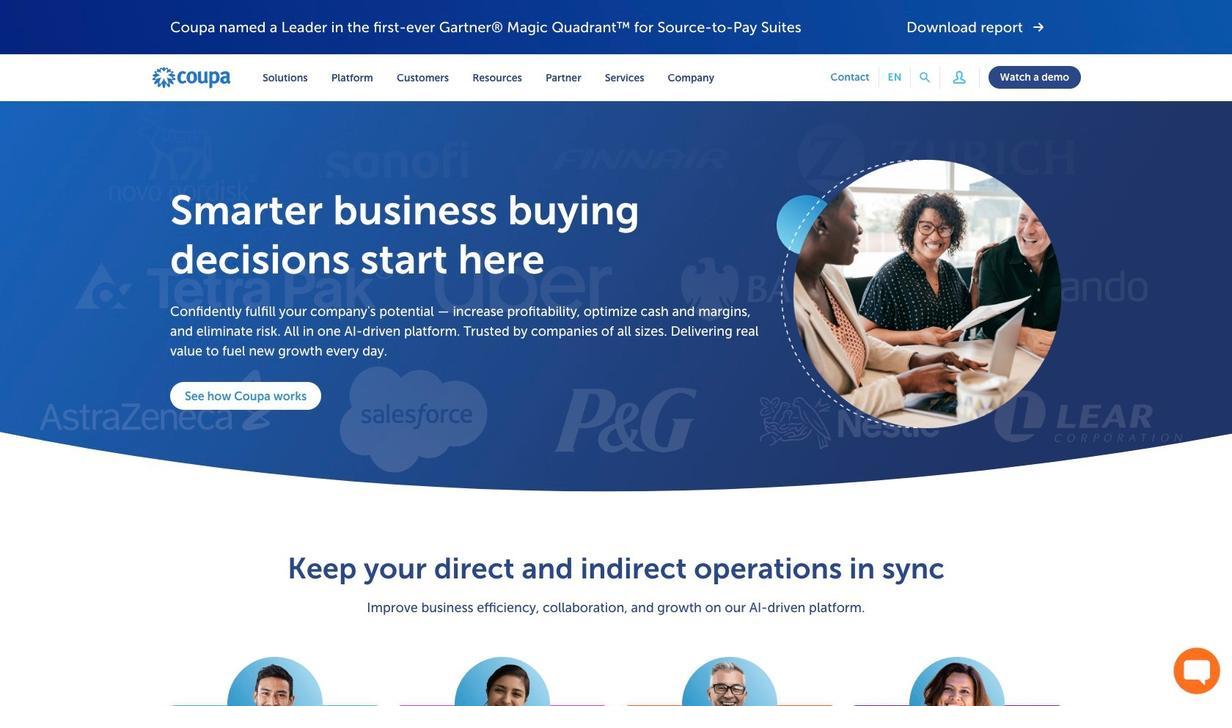 Task type: locate. For each thing, give the bounding box(es) containing it.
headshot of staff member image
[[455, 657, 550, 706], [682, 657, 777, 706], [909, 657, 1005, 706]]

platform_user_centric image
[[949, 66, 970, 88]]

mag glass image
[[920, 72, 930, 83]]

1 horizontal spatial headshot of staff member image
[[682, 657, 777, 706]]

home image
[[151, 66, 232, 89]]

staff members talking image
[[776, 160, 1062, 428]]

2 horizontal spatial headshot of staff member image
[[909, 657, 1005, 706]]

0 horizontal spatial headshot of staff member image
[[455, 657, 550, 706]]



Task type: describe. For each thing, give the bounding box(es) containing it.
2 headshot of staff member image from the left
[[682, 657, 777, 706]]

3 headshot of staff member image from the left
[[909, 657, 1005, 706]]

1 headshot of staff member image from the left
[[455, 657, 550, 706]]

headshot staff member image
[[227, 657, 323, 706]]



